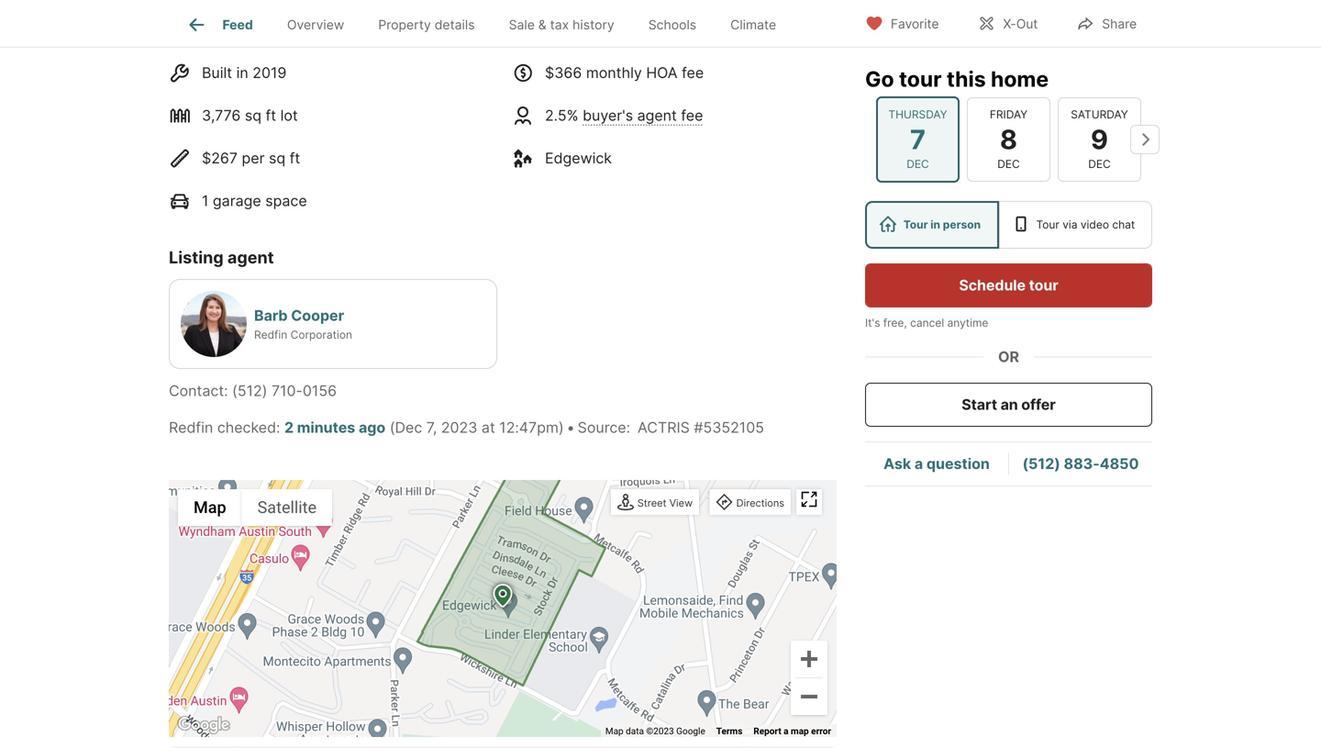 Task type: vqa. For each thing, say whether or not it's contained in the screenshot.
Use
no



Task type: locate. For each thing, give the bounding box(es) containing it.
map left data
[[606, 726, 624, 737]]

ft
[[266, 107, 276, 125], [290, 149, 300, 167]]

dec inside saturday 9 dec
[[1089, 157, 1111, 171]]

friday 8 dec
[[990, 108, 1028, 171]]

listing
[[169, 248, 224, 268]]

redfin down barb
[[254, 328, 288, 342]]

barb
[[254, 307, 288, 325]]

1 vertical spatial redfin
[[169, 419, 213, 437]]

0 vertical spatial in
[[236, 64, 249, 82]]

tour right 'schedule'
[[1030, 276, 1059, 294]]

883-
[[1064, 455, 1100, 473]]

dec down 8 on the right of page
[[998, 157, 1021, 171]]

garage
[[213, 192, 261, 210]]

1 vertical spatial map
[[606, 726, 624, 737]]

dec inside friday 8 dec
[[998, 157, 1021, 171]]

1 vertical spatial a
[[784, 726, 789, 737]]

start
[[962, 396, 998, 414]]

1 horizontal spatial sq
[[269, 149, 286, 167]]

redfin
[[254, 328, 288, 342], [169, 419, 213, 437]]

1 dec from the left
[[907, 157, 930, 171]]

dec down the 9
[[1089, 157, 1111, 171]]

next image
[[1131, 125, 1160, 154]]

0 horizontal spatial dec
[[907, 157, 930, 171]]

0 vertical spatial fee
[[682, 64, 704, 82]]

tour in person
[[904, 218, 981, 231]]

list box
[[866, 201, 1153, 249]]

space
[[266, 192, 307, 210]]

property
[[378, 17, 431, 32]]

tour left person at the right top
[[904, 218, 928, 231]]

1 horizontal spatial a
[[915, 455, 924, 473]]

go
[[866, 66, 895, 92]]

(512)
[[232, 382, 268, 400], [1023, 455, 1061, 473]]

sq right per on the left top
[[269, 149, 286, 167]]

ago
[[359, 419, 386, 437]]

2 tour from the left
[[1037, 218, 1060, 231]]

0156
[[303, 382, 337, 400]]

2
[[285, 419, 294, 437]]

(512) left 883-
[[1023, 455, 1061, 473]]

0 vertical spatial tour
[[900, 66, 942, 92]]

dec inside thursday 7 dec
[[907, 157, 930, 171]]

directions
[[737, 497, 785, 509]]

tax
[[550, 17, 569, 32]]

agent
[[638, 107, 677, 125], [228, 248, 274, 268]]

ft right per on the left top
[[290, 149, 300, 167]]

ask
[[884, 455, 912, 473]]

agent down hoa
[[638, 107, 677, 125]]

redfin down the contact:
[[169, 419, 213, 437]]

a for ask
[[915, 455, 924, 473]]

3,776
[[202, 107, 241, 125]]

thursday 7 dec
[[889, 108, 948, 171]]

tour via video chat
[[1037, 218, 1136, 231]]

1 horizontal spatial in
[[931, 218, 941, 231]]

0 horizontal spatial in
[[236, 64, 249, 82]]

schools tab
[[632, 3, 714, 47]]

0 vertical spatial sq
[[245, 107, 262, 125]]

$267
[[202, 149, 238, 167]]

1 horizontal spatial dec
[[998, 157, 1021, 171]]

1 horizontal spatial tour
[[1037, 218, 1060, 231]]

schedule tour
[[960, 276, 1059, 294]]

error
[[812, 726, 832, 737]]

barb cooper link
[[254, 307, 344, 325]]

question
[[927, 455, 990, 473]]

1 vertical spatial ft
[[290, 149, 300, 167]]

1 horizontal spatial tour
[[1030, 276, 1059, 294]]

view
[[670, 497, 693, 509]]

dec down 7
[[907, 157, 930, 171]]

1 horizontal spatial (512)
[[1023, 455, 1061, 473]]

in right 'built'
[[236, 64, 249, 82]]

via
[[1063, 218, 1078, 231]]

map for map data ©2023 google
[[606, 726, 624, 737]]

this
[[947, 66, 986, 92]]

map left satellite
[[194, 498, 226, 517]]

street view
[[638, 497, 693, 509]]

start an offer
[[962, 396, 1056, 414]]

7
[[910, 123, 926, 155]]

feed link
[[186, 14, 253, 36]]

property details
[[378, 17, 475, 32]]

saturday
[[1071, 108, 1129, 121]]

menu bar
[[178, 489, 332, 526]]

dec for 8
[[998, 157, 1021, 171]]

1 horizontal spatial ft
[[290, 149, 300, 167]]

listing agent
[[169, 248, 274, 268]]

a right ask
[[915, 455, 924, 473]]

and
[[601, 21, 627, 39]]

2 dec from the left
[[998, 157, 1021, 171]]

1 vertical spatial in
[[931, 218, 941, 231]]

None button
[[877, 96, 960, 183], [967, 97, 1051, 182], [1058, 97, 1142, 182], [877, 96, 960, 183], [967, 97, 1051, 182], [1058, 97, 1142, 182]]

thursday
[[889, 108, 948, 121]]

map inside popup button
[[194, 498, 226, 517]]

0 horizontal spatial (512)
[[232, 382, 268, 400]]

1 horizontal spatial agent
[[638, 107, 677, 125]]

2 horizontal spatial dec
[[1089, 157, 1111, 171]]

tab list containing feed
[[169, 0, 808, 47]]

•
[[567, 419, 575, 437]]

1 vertical spatial fee
[[681, 107, 704, 125]]

$366 monthly hoa fee
[[545, 64, 704, 82]]

12:47pm)
[[500, 419, 564, 437]]

tour for go
[[900, 66, 942, 92]]

tour inside schedule tour button
[[1030, 276, 1059, 294]]

report a map error link
[[754, 726, 832, 737]]

fee down $366 monthly hoa fee
[[681, 107, 704, 125]]

condo
[[202, 21, 248, 39]]

0 horizontal spatial tour
[[904, 218, 928, 231]]

3 dec from the left
[[1089, 157, 1111, 171]]

saturday 9 dec
[[1071, 108, 1129, 171]]

google image
[[173, 713, 234, 737]]

tour up thursday
[[900, 66, 942, 92]]

out
[[1017, 16, 1038, 32]]

0 horizontal spatial sq
[[245, 107, 262, 125]]

©2023
[[647, 726, 674, 737]]

hookups
[[672, 21, 732, 39]]

1 vertical spatial tour
[[1030, 276, 1059, 294]]

1 horizontal spatial map
[[606, 726, 624, 737]]

x-out
[[1004, 16, 1038, 32]]

terms link
[[717, 726, 743, 737]]

fee for 2.5% buyer's agent fee
[[681, 107, 704, 125]]

corporation
[[291, 328, 353, 342]]

fee right hoa
[[682, 64, 704, 82]]

0 horizontal spatial tour
[[900, 66, 942, 92]]

in for built
[[236, 64, 249, 82]]

0 vertical spatial agent
[[638, 107, 677, 125]]

tour left via
[[1037, 218, 1060, 231]]

1 vertical spatial sq
[[269, 149, 286, 167]]

0 vertical spatial a
[[915, 455, 924, 473]]

tab list
[[169, 0, 808, 47]]

list box containing tour in person
[[866, 201, 1153, 249]]

2.5% buyer's agent fee
[[545, 107, 704, 125]]

fee for $366 monthly hoa fee
[[682, 64, 704, 82]]

report
[[754, 726, 782, 737]]

agent right listing
[[228, 248, 274, 268]]

0 horizontal spatial ft
[[266, 107, 276, 125]]

0 vertical spatial map
[[194, 498, 226, 517]]

overview tab
[[270, 3, 361, 47]]

favorite
[[891, 16, 939, 32]]

0 horizontal spatial map
[[194, 498, 226, 517]]

1 vertical spatial agent
[[228, 248, 274, 268]]

map region
[[26, 342, 966, 748]]

a left map
[[784, 726, 789, 737]]

hoa
[[647, 64, 678, 82]]

0 vertical spatial (512)
[[232, 382, 268, 400]]

tour inside tour via video chat option
[[1037, 218, 1060, 231]]

0 horizontal spatial redfin
[[169, 419, 213, 437]]

2019
[[253, 64, 287, 82]]

terms
[[717, 726, 743, 737]]

in inside "option"
[[931, 218, 941, 231]]

sq
[[245, 107, 262, 125], [269, 149, 286, 167]]

dec for 7
[[907, 157, 930, 171]]

0 vertical spatial redfin
[[254, 328, 288, 342]]

ask a question link
[[884, 455, 990, 473]]

tour inside tour in person "option"
[[904, 218, 928, 231]]

share
[[1103, 16, 1137, 32]]

0 horizontal spatial a
[[784, 726, 789, 737]]

ft left lot
[[266, 107, 276, 125]]

in left person at the right top
[[931, 218, 941, 231]]

sale
[[509, 17, 535, 32]]

(512) up the "checked:"
[[232, 382, 268, 400]]

1 horizontal spatial redfin
[[254, 328, 288, 342]]

1 tour from the left
[[904, 218, 928, 231]]

sq right 3,776
[[245, 107, 262, 125]]

an
[[1001, 396, 1019, 414]]



Task type: describe. For each thing, give the bounding box(es) containing it.
9
[[1091, 123, 1109, 155]]

a for report
[[784, 726, 789, 737]]

map for map
[[194, 498, 226, 517]]

4850
[[1100, 455, 1140, 473]]

dryer
[[631, 21, 668, 39]]

satellite
[[258, 498, 317, 517]]

feed
[[223, 17, 253, 32]]

map data ©2023 google
[[606, 726, 706, 737]]

tour for tour in person
[[904, 218, 928, 231]]

(512) 883-4850
[[1023, 455, 1140, 473]]

person
[[943, 218, 981, 231]]

(dec
[[390, 419, 422, 437]]

actris
[[638, 419, 690, 437]]

sale & tax history tab
[[492, 3, 632, 47]]

2023
[[441, 419, 478, 437]]

street view button
[[613, 491, 698, 516]]

1
[[202, 192, 209, 210]]

google
[[677, 726, 706, 737]]

barb cooper redfin corporation
[[254, 307, 353, 342]]

start an offer button
[[866, 383, 1153, 427]]

friday
[[990, 108, 1028, 121]]

at
[[482, 419, 495, 437]]

offer
[[1022, 396, 1056, 414]]

barb cooper image
[[181, 291, 247, 357]]

street
[[638, 497, 667, 509]]

2.5%
[[545, 107, 579, 125]]

buyer's agent fee link
[[583, 107, 704, 125]]

free,
[[884, 316, 908, 330]]

overview
[[287, 17, 344, 32]]

1 vertical spatial (512)
[[1023, 455, 1061, 473]]

x-
[[1004, 16, 1017, 32]]

climate tab
[[714, 3, 794, 47]]

washer and dryer hookups
[[545, 21, 732, 39]]

built in 2019
[[202, 64, 287, 82]]

710-
[[272, 382, 303, 400]]

in for tour
[[931, 218, 941, 231]]

details
[[435, 17, 475, 32]]

cancel
[[911, 316, 945, 330]]

contact: (512) 710-0156
[[169, 382, 337, 400]]

$267 per sq ft
[[202, 149, 300, 167]]

go tour this home
[[866, 66, 1049, 92]]

$366
[[545, 64, 582, 82]]

data
[[626, 726, 644, 737]]

chat
[[1113, 218, 1136, 231]]

anytime
[[948, 316, 989, 330]]

home
[[991, 66, 1049, 92]]

lot
[[281, 107, 298, 125]]

share button
[[1061, 4, 1153, 42]]

satellite button
[[242, 489, 332, 526]]

sale & tax history
[[509, 17, 615, 32]]

tour via video chat option
[[999, 201, 1153, 249]]

1 garage space
[[202, 192, 307, 210]]

schedule tour button
[[866, 263, 1153, 308]]

0 vertical spatial ft
[[266, 107, 276, 125]]

property details tab
[[361, 3, 492, 47]]

monthly
[[586, 64, 642, 82]]

video
[[1081, 218, 1110, 231]]

redfin inside barb cooper redfin corporation
[[254, 328, 288, 342]]

favorite button
[[850, 4, 955, 42]]

built
[[202, 64, 232, 82]]

washer
[[545, 21, 597, 39]]

source:
[[578, 419, 631, 437]]

x-out button
[[962, 4, 1054, 42]]

dec for 9
[[1089, 157, 1111, 171]]

&
[[539, 17, 547, 32]]

3,776 sq ft lot
[[202, 107, 298, 125]]

buyer's
[[583, 107, 633, 125]]

contact:
[[169, 382, 228, 400]]

it's free, cancel anytime
[[866, 316, 989, 330]]

report a map error
[[754, 726, 832, 737]]

map
[[791, 726, 809, 737]]

schedule
[[960, 276, 1026, 294]]

it's
[[866, 316, 881, 330]]

climate
[[731, 17, 777, 32]]

7,
[[427, 419, 437, 437]]

8
[[1000, 123, 1018, 155]]

0 horizontal spatial agent
[[228, 248, 274, 268]]

redfin checked: 2 minutes ago (dec 7, 2023 at 12:47pm) • source: actris # 5352105
[[169, 419, 765, 437]]

ask a question
[[884, 455, 990, 473]]

tour for schedule
[[1030, 276, 1059, 294]]

tour in person option
[[866, 201, 999, 249]]

tour for tour via video chat
[[1037, 218, 1060, 231]]

minutes
[[297, 419, 355, 437]]

edgewick
[[545, 149, 612, 167]]

menu bar containing map
[[178, 489, 332, 526]]

checked:
[[217, 419, 280, 437]]

#
[[694, 419, 704, 437]]



